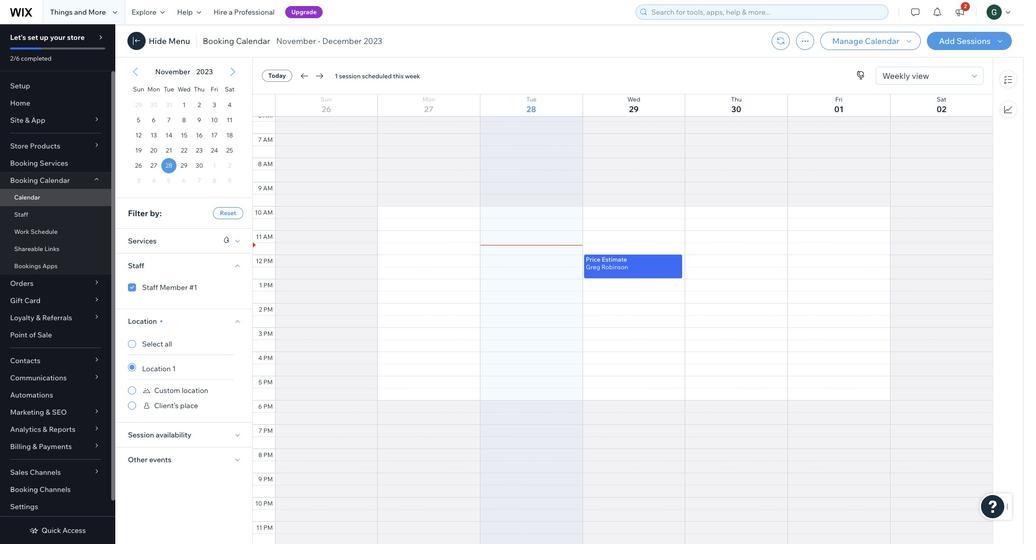 Task type: describe. For each thing, give the bounding box(es) containing it.
row containing 19
[[131, 143, 237, 158]]

9 for 9 pm
[[258, 476, 262, 484]]

thu inside row
[[194, 85, 205, 93]]

booking channels
[[10, 486, 71, 495]]

6 pm
[[258, 403, 273, 411]]

-
[[318, 36, 320, 46]]

upgrade button
[[285, 6, 323, 18]]

1 horizontal spatial wed
[[627, 96, 640, 103]]

5 pm
[[259, 379, 273, 386]]

am for 11 am
[[263, 233, 273, 241]]

28 inside tue 28
[[527, 104, 536, 114]]

5 for 5 pm
[[259, 379, 262, 386]]

sun mon tue wed thu
[[133, 85, 205, 93]]

10 for 10 pm
[[255, 500, 262, 508]]

point of sale link
[[0, 327, 111, 344]]

help button
[[171, 0, 207, 24]]

2 for 2 button
[[964, 3, 967, 10]]

greg
[[586, 264, 600, 271]]

seo
[[52, 408, 67, 417]]

1 horizontal spatial services
[[128, 237, 157, 246]]

wed inside row
[[178, 85, 191, 93]]

shareable links
[[14, 245, 60, 253]]

0 horizontal spatial 2023
[[196, 67, 213, 76]]

26 inside sun 26
[[322, 104, 331, 114]]

10 am
[[255, 209, 273, 216]]

november for november
[[155, 67, 190, 76]]

29 inside wed 29
[[629, 104, 639, 114]]

location button
[[128, 316, 166, 328]]

gift card
[[10, 296, 41, 305]]

#1
[[189, 283, 197, 292]]

4 pm
[[258, 355, 273, 362]]

referrals
[[42, 314, 72, 323]]

1 pm
[[259, 282, 273, 289]]

pm for 4 pm
[[263, 355, 273, 362]]

5 for 5
[[137, 116, 140, 124]]

19
[[135, 147, 142, 154]]

mon inside row
[[147, 85, 160, 93]]

2 for row containing 1
[[198, 101, 201, 109]]

today button
[[262, 70, 292, 82]]

shareable
[[14, 245, 43, 253]]

booking for booking channels link
[[10, 486, 38, 495]]

booking down hire at left
[[203, 36, 234, 46]]

wed 29
[[627, 96, 640, 114]]

6 for 6 am
[[258, 112, 262, 119]]

27 inside mon 27
[[424, 104, 434, 114]]

pm for 11 pm
[[263, 524, 273, 532]]

27 inside row group
[[150, 162, 157, 169]]

pm for 5 pm
[[263, 379, 273, 386]]

row containing 12
[[131, 128, 237, 143]]

1 session scheduled this week
[[335, 72, 420, 80]]

contacts button
[[0, 353, 111, 370]]

pm for 6 pm
[[263, 403, 273, 411]]

staff for staff button
[[128, 261, 144, 271]]

20
[[150, 147, 157, 154]]

client's place
[[154, 402, 198, 411]]

client's
[[154, 402, 179, 411]]

7 for 7 am
[[258, 136, 262, 144]]

pm for 10 pm
[[263, 500, 273, 508]]

& for analytics
[[43, 425, 47, 434]]

gift
[[10, 296, 23, 305]]

payments
[[39, 443, 72, 452]]

row containing 1
[[131, 98, 237, 113]]

session availability
[[128, 431, 191, 440]]

of
[[29, 331, 36, 340]]

mon 27
[[423, 96, 435, 114]]

staff button
[[128, 260, 144, 272]]

16
[[196, 131, 203, 139]]

scheduled
[[362, 72, 392, 80]]

22
[[181, 147, 187, 154]]

sun 26
[[321, 96, 332, 114]]

calendar down professional
[[236, 36, 270, 46]]

1 for 1
[[183, 101, 186, 109]]

events
[[149, 456, 171, 465]]

staff inside option
[[142, 283, 158, 292]]

site
[[10, 116, 23, 125]]

alert containing november
[[152, 67, 216, 76]]

location for location
[[128, 317, 157, 326]]

1 for 1 session scheduled this week
[[335, 72, 338, 80]]

hide menu
[[149, 36, 190, 46]]

a
[[229, 8, 233, 17]]

fri 01
[[834, 96, 844, 114]]

gift card button
[[0, 292, 111, 310]]

add sessions
[[939, 36, 991, 46]]

december
[[322, 36, 362, 46]]

am for 7 am
[[263, 136, 273, 144]]

grid containing november
[[122, 58, 246, 198]]

store products button
[[0, 138, 111, 155]]

6 for 6 pm
[[258, 403, 262, 411]]

manage
[[832, 36, 863, 46]]

11 for 11
[[227, 116, 233, 124]]

channels for booking channels
[[40, 486, 71, 495]]

quick
[[42, 526, 61, 536]]

11 am
[[256, 233, 273, 241]]

30 inside thu 30
[[731, 104, 741, 114]]

bookings apps link
[[0, 258, 111, 275]]

sidebar element
[[0, 24, 115, 545]]

access
[[63, 526, 86, 536]]

02
[[937, 104, 947, 114]]

other events
[[128, 456, 171, 465]]

explore
[[132, 8, 156, 17]]

add sessions button
[[927, 32, 1012, 50]]

am for 10 am
[[263, 209, 273, 216]]

november - december 2023
[[276, 36, 382, 46]]

8 pm
[[258, 452, 273, 459]]

7 pm
[[259, 427, 273, 435]]

0 horizontal spatial 30
[[196, 162, 203, 169]]

8 for 8 pm
[[258, 452, 262, 459]]

am for 6 am
[[263, 112, 273, 119]]

november for november - december 2023
[[276, 36, 316, 46]]

3 for 3
[[213, 101, 216, 109]]

today
[[268, 72, 286, 79]]

23
[[196, 147, 203, 154]]

setup
[[10, 81, 30, 91]]

robinson
[[602, 264, 628, 271]]

home
[[10, 99, 30, 108]]

13
[[151, 131, 157, 139]]

quick access
[[42, 526, 86, 536]]

row containing 5
[[131, 113, 237, 128]]

your
[[50, 33, 65, 42]]

am for 8 am
[[263, 160, 273, 168]]

up
[[40, 33, 48, 42]]

automations link
[[0, 387, 111, 404]]

1 for 1 pm
[[259, 282, 262, 289]]

booking channels link
[[0, 481, 111, 499]]

billing
[[10, 443, 31, 452]]

loyalty & referrals button
[[0, 310, 111, 327]]

sat 02
[[937, 96, 947, 114]]

grid containing 26
[[253, 0, 993, 545]]

& for site
[[25, 116, 30, 125]]

4 for 4
[[228, 101, 232, 109]]

2 pm
[[259, 306, 273, 314]]

8 for 8 am
[[258, 160, 262, 168]]



Task type: locate. For each thing, give the bounding box(es) containing it.
booking for "booking services" link
[[10, 159, 38, 168]]

7 pm from the top
[[263, 403, 273, 411]]

manage calendar button
[[820, 32, 921, 50]]

1 horizontal spatial 26
[[322, 104, 331, 114]]

0 vertical spatial sun
[[133, 85, 144, 93]]

0 vertical spatial tue
[[164, 85, 174, 93]]

orders button
[[0, 275, 111, 292]]

booking inside dropdown button
[[10, 176, 38, 185]]

tue 28
[[526, 96, 537, 114]]

17
[[211, 131, 218, 139]]

& for loyalty
[[36, 314, 41, 323]]

1 horizontal spatial 3
[[259, 330, 262, 338]]

row group
[[122, 98, 246, 198]]

9 up the 10 pm
[[258, 476, 262, 484]]

0 horizontal spatial 4
[[228, 101, 232, 109]]

calendar down booking calendar dropdown button
[[14, 194, 40, 201]]

0 vertical spatial location
[[128, 317, 157, 326]]

0 horizontal spatial november
[[155, 67, 190, 76]]

28 inside cell
[[165, 162, 172, 169]]

sales channels button
[[0, 464, 111, 481]]

4 pm from the top
[[263, 330, 273, 338]]

4 inside row
[[228, 101, 232, 109]]

am up 7 am
[[263, 112, 273, 119]]

billing & payments
[[10, 443, 72, 452]]

fri for fri
[[211, 85, 218, 93]]

1 horizontal spatial mon
[[423, 96, 435, 103]]

thu
[[194, 85, 205, 93], [731, 96, 742, 103]]

6 up 7 am
[[258, 112, 262, 119]]

2 up 16
[[198, 101, 201, 109]]

home link
[[0, 95, 111, 112]]

things
[[50, 8, 73, 17]]

0 vertical spatial 2
[[964, 3, 967, 10]]

0 horizontal spatial 26
[[135, 162, 142, 169]]

0 horizontal spatial 29
[[181, 162, 188, 169]]

30
[[731, 104, 741, 114], [196, 162, 203, 169]]

0 vertical spatial 7
[[167, 116, 171, 124]]

location
[[182, 386, 208, 396]]

fri for fri 01
[[835, 96, 843, 103]]

11 up 18
[[227, 116, 233, 124]]

analytics
[[10, 425, 41, 434]]

pm for 9 pm
[[263, 476, 273, 484]]

1 horizontal spatial 29
[[629, 104, 639, 114]]

am down 9 am
[[263, 209, 273, 216]]

sun for 26
[[321, 96, 332, 103]]

7 for 7 pm
[[259, 427, 262, 435]]

None field
[[880, 67, 969, 84]]

things and more
[[50, 8, 106, 17]]

location up custom
[[142, 365, 171, 374]]

1 horizontal spatial 27
[[424, 104, 434, 114]]

1 vertical spatial wed
[[627, 96, 640, 103]]

fri inside row
[[211, 85, 218, 93]]

1 vertical spatial tue
[[526, 96, 537, 103]]

0 horizontal spatial 3
[[213, 101, 216, 109]]

pm up 8 pm
[[263, 427, 273, 435]]

1 horizontal spatial sun
[[321, 96, 332, 103]]

6
[[258, 112, 262, 119], [152, 116, 156, 124], [258, 403, 262, 411]]

0 horizontal spatial thu
[[194, 85, 205, 93]]

& for marketing
[[46, 408, 50, 417]]

thu 30
[[731, 96, 742, 114]]

sun inside row
[[133, 85, 144, 93]]

0 vertical spatial 27
[[424, 104, 434, 114]]

1 vertical spatial location
[[142, 365, 171, 374]]

booking up settings
[[10, 486, 38, 495]]

booking calendar down booking services
[[10, 176, 70, 185]]

8 up 9 pm
[[258, 452, 262, 459]]

location up the select
[[128, 317, 157, 326]]

more
[[88, 8, 106, 17]]

11 pm from the top
[[263, 500, 273, 508]]

11 inside row
[[227, 116, 233, 124]]

1 vertical spatial 8
[[258, 160, 262, 168]]

pm down 7 pm
[[263, 452, 273, 459]]

2 pm from the top
[[263, 282, 273, 289]]

0 horizontal spatial 27
[[150, 162, 157, 169]]

0 vertical spatial wed
[[178, 85, 191, 93]]

sat inside sat 02
[[937, 96, 946, 103]]

2 vertical spatial 7
[[259, 427, 262, 435]]

1 vertical spatial 30
[[196, 162, 203, 169]]

2023 up sun mon tue wed thu
[[196, 67, 213, 76]]

2 am from the top
[[263, 136, 273, 144]]

pm down 8 pm
[[263, 476, 273, 484]]

2 up 3 pm
[[259, 306, 262, 314]]

1 vertical spatial 28
[[165, 162, 172, 169]]

6 inside row
[[152, 116, 156, 124]]

2
[[964, 3, 967, 10], [198, 101, 201, 109], [259, 306, 262, 314]]

1 horizontal spatial 2
[[259, 306, 262, 314]]

4 down 3 pm
[[258, 355, 262, 362]]

fri inside fri 01
[[835, 96, 843, 103]]

1 horizontal spatial tue
[[526, 96, 537, 103]]

booking down booking services
[[10, 176, 38, 185]]

10 pm
[[255, 500, 273, 508]]

2 inside row
[[198, 101, 201, 109]]

staff down services button
[[128, 261, 144, 271]]

1 vertical spatial booking calendar
[[10, 176, 70, 185]]

hire a professional
[[214, 8, 275, 17]]

1 horizontal spatial 12
[[256, 257, 262, 265]]

november up sun mon tue wed thu
[[155, 67, 190, 76]]

0 horizontal spatial fri
[[211, 85, 218, 93]]

0 vertical spatial mon
[[147, 85, 160, 93]]

booking services
[[10, 159, 68, 168]]

7 down 6 pm
[[259, 427, 262, 435]]

am for 9 am
[[263, 185, 273, 192]]

4 up 18
[[228, 101, 232, 109]]

services up staff button
[[128, 237, 157, 246]]

11 down the 10 pm
[[256, 524, 262, 532]]

0 horizontal spatial grid
[[122, 58, 246, 198]]

communications button
[[0, 370, 111, 387]]

0 vertical spatial 29
[[629, 104, 639, 114]]

2 vertical spatial 2
[[259, 306, 262, 314]]

6 for 6
[[152, 116, 156, 124]]

pm down 1 pm at the left of the page
[[263, 306, 273, 314]]

0 horizontal spatial booking calendar
[[10, 176, 70, 185]]

pm down 9 pm
[[263, 500, 273, 508]]

10 inside row
[[211, 116, 218, 124]]

2 horizontal spatial 2
[[964, 3, 967, 10]]

1 vertical spatial 26
[[135, 162, 142, 169]]

1 horizontal spatial 30
[[731, 104, 741, 114]]

calendar inside calendar link
[[14, 194, 40, 201]]

place
[[180, 402, 198, 411]]

6 pm from the top
[[263, 379, 273, 386]]

9 for 9
[[197, 116, 201, 124]]

& for billing
[[33, 443, 37, 452]]

12
[[135, 131, 142, 139], [256, 257, 262, 265]]

channels up booking channels
[[30, 468, 61, 477]]

0 vertical spatial thu
[[194, 85, 205, 93]]

0 vertical spatial 5
[[137, 116, 140, 124]]

booking calendar down a
[[203, 36, 270, 46]]

row containing sun
[[131, 79, 237, 98]]

1 vertical spatial 2
[[198, 101, 201, 109]]

1 vertical spatial november
[[155, 67, 190, 76]]

2023
[[364, 36, 382, 46], [196, 67, 213, 76]]

schedule
[[31, 228, 58, 236]]

professional
[[234, 8, 275, 17]]

9 pm from the top
[[263, 452, 273, 459]]

0 horizontal spatial sun
[[133, 85, 144, 93]]

channels up 'settings' link in the left bottom of the page
[[40, 486, 71, 495]]

pm up 5 pm
[[263, 355, 273, 362]]

by:
[[150, 208, 162, 218]]

11
[[227, 116, 233, 124], [256, 233, 262, 241], [256, 524, 262, 532]]

2 inside button
[[964, 3, 967, 10]]

0 horizontal spatial wed
[[178, 85, 191, 93]]

9 up 10 am
[[258, 185, 262, 192]]

& left reports at the left bottom of page
[[43, 425, 47, 434]]

sun for mon
[[133, 85, 144, 93]]

0 vertical spatial 10
[[211, 116, 218, 124]]

10 pm from the top
[[263, 476, 273, 484]]

1 horizontal spatial thu
[[731, 96, 742, 103]]

fri right sun mon tue wed thu
[[211, 85, 218, 93]]

7 inside row
[[167, 116, 171, 124]]

2/6 completed
[[10, 55, 51, 62]]

sat up 18
[[225, 85, 234, 93]]

5 down 4 pm
[[259, 379, 262, 386]]

6 am from the top
[[263, 233, 273, 241]]

1 vertical spatial 11
[[256, 233, 262, 241]]

pm up 6 pm
[[263, 379, 273, 386]]

11 for 11 am
[[256, 233, 262, 241]]

0 vertical spatial 28
[[527, 104, 536, 114]]

november left '-'
[[276, 36, 316, 46]]

8
[[182, 116, 186, 124], [258, 160, 262, 168], [258, 452, 262, 459]]

1 vertical spatial channels
[[40, 486, 71, 495]]

point
[[10, 331, 27, 340]]

1 vertical spatial services
[[128, 237, 157, 246]]

november
[[276, 36, 316, 46], [155, 67, 190, 76]]

price
[[586, 256, 600, 264]]

0 vertical spatial 30
[[731, 104, 741, 114]]

am down 7 am
[[263, 160, 273, 168]]

am up 8 am
[[263, 136, 273, 144]]

1 vertical spatial 10
[[255, 209, 262, 216]]

10 for 10
[[211, 116, 218, 124]]

booking services link
[[0, 155, 111, 172]]

1 inside row
[[183, 101, 186, 109]]

staff left member
[[142, 283, 158, 292]]

8 pm from the top
[[263, 427, 273, 435]]

pm down the 10 pm
[[263, 524, 273, 532]]

channels for sales channels
[[30, 468, 61, 477]]

1 up custom
[[172, 365, 176, 374]]

grid
[[253, 0, 993, 545], [122, 58, 246, 198]]

9 for 9 am
[[258, 185, 262, 192]]

staff inside sidebar element
[[14, 211, 28, 218]]

pm for 7 pm
[[263, 427, 273, 435]]

1 vertical spatial 5
[[259, 379, 262, 386]]

set
[[28, 33, 38, 42]]

4 for 4 pm
[[258, 355, 262, 362]]

calendar inside booking calendar dropdown button
[[40, 176, 70, 185]]

& left seo
[[46, 408, 50, 417]]

21
[[166, 147, 172, 154]]

staff up work
[[14, 211, 28, 218]]

calendar right manage
[[865, 36, 900, 46]]

tue inside row
[[164, 85, 174, 93]]

0 vertical spatial services
[[40, 159, 68, 168]]

booking down store
[[10, 159, 38, 168]]

1 vertical spatial mon
[[423, 96, 435, 103]]

5 inside row
[[137, 116, 140, 124]]

sat for sat
[[225, 85, 234, 93]]

9 up 16
[[197, 116, 201, 124]]

estimate
[[602, 256, 627, 264]]

work schedule
[[14, 228, 58, 236]]

7 up 14
[[167, 116, 171, 124]]

site & app
[[10, 116, 45, 125]]

pm for 1 pm
[[263, 282, 273, 289]]

alert
[[152, 67, 216, 76]]

1 horizontal spatial booking calendar
[[203, 36, 270, 46]]

fri up 01
[[835, 96, 843, 103]]

pm down 5 pm
[[263, 403, 273, 411]]

and
[[74, 8, 87, 17]]

pm up 2 pm
[[263, 282, 273, 289]]

3 for 3 pm
[[259, 330, 262, 338]]

10 up '11 am'
[[255, 209, 262, 216]]

3 pm from the top
[[263, 306, 273, 314]]

location for location 1
[[142, 365, 171, 374]]

1 vertical spatial 4
[[258, 355, 262, 362]]

1 horizontal spatial 28
[[527, 104, 536, 114]]

marketing & seo button
[[0, 404, 111, 421]]

manage calendar
[[832, 36, 900, 46]]

2023 right december
[[364, 36, 382, 46]]

8 for 8
[[182, 116, 186, 124]]

all
[[165, 340, 172, 349]]

services down store products dropdown button
[[40, 159, 68, 168]]

1 horizontal spatial grid
[[253, 0, 993, 545]]

1 am from the top
[[263, 112, 273, 119]]

11 down 10 am
[[256, 233, 262, 241]]

Search for tools, apps, help & more... field
[[648, 5, 885, 19]]

automations
[[10, 391, 53, 400]]

3 up '17'
[[213, 101, 216, 109]]

menu
[[993, 64, 1023, 125]]

0 vertical spatial booking calendar
[[203, 36, 270, 46]]

0 horizontal spatial sat
[[225, 85, 234, 93]]

0 vertical spatial 4
[[228, 101, 232, 109]]

8 inside row
[[182, 116, 186, 124]]

member
[[160, 283, 188, 292]]

0 vertical spatial fri
[[211, 85, 218, 93]]

0 horizontal spatial services
[[40, 159, 68, 168]]

services inside sidebar element
[[40, 159, 68, 168]]

1 vertical spatial 2023
[[196, 67, 213, 76]]

10 up '17'
[[211, 116, 218, 124]]

0 horizontal spatial 2
[[198, 101, 201, 109]]

1 vertical spatial 9
[[258, 185, 262, 192]]

marketing
[[10, 408, 44, 417]]

0 vertical spatial sat
[[225, 85, 234, 93]]

& right "billing"
[[33, 443, 37, 452]]

1 down sun mon tue wed thu
[[183, 101, 186, 109]]

2 vertical spatial 8
[[258, 452, 262, 459]]

4 am from the top
[[263, 185, 273, 192]]

9 inside row
[[197, 116, 201, 124]]

sat up 02
[[937, 96, 946, 103]]

10 for 10 am
[[255, 209, 262, 216]]

calendar up calendar link
[[40, 176, 70, 185]]

8 up 9 am
[[258, 160, 262, 168]]

12 down '11 am'
[[256, 257, 262, 265]]

5 up 19 at the top left
[[137, 116, 140, 124]]

15
[[181, 131, 187, 139]]

7 am
[[258, 136, 273, 144]]

work
[[14, 228, 29, 236]]

session
[[128, 431, 154, 440]]

1 vertical spatial 12
[[256, 257, 262, 265]]

0 vertical spatial 3
[[213, 101, 216, 109]]

1 left session
[[335, 72, 338, 80]]

& right loyalty
[[36, 314, 41, 323]]

completed
[[21, 55, 51, 62]]

1 vertical spatial 27
[[150, 162, 157, 169]]

0 vertical spatial channels
[[30, 468, 61, 477]]

0 horizontal spatial 12
[[135, 131, 142, 139]]

12 pm from the top
[[263, 524, 273, 532]]

1 horizontal spatial 2023
[[364, 36, 382, 46]]

availability
[[156, 431, 191, 440]]

0 vertical spatial november
[[276, 36, 316, 46]]

booking for booking calendar dropdown button
[[10, 176, 38, 185]]

3 inside row
[[213, 101, 216, 109]]

booking calendar inside booking calendar dropdown button
[[10, 176, 70, 185]]

0 vertical spatial 2023
[[364, 36, 382, 46]]

pm for 3 pm
[[263, 330, 273, 338]]

pm for 2 pm
[[263, 306, 273, 314]]

0 vertical spatial 8
[[182, 116, 186, 124]]

7 for 7
[[167, 116, 171, 124]]

marketing & seo
[[10, 408, 67, 417]]

1 vertical spatial 29
[[181, 162, 188, 169]]

bookings
[[14, 262, 41, 270]]

0 vertical spatial 12
[[135, 131, 142, 139]]

& right the site
[[25, 116, 30, 125]]

0 vertical spatial 26
[[322, 104, 331, 114]]

2 vertical spatial 9
[[258, 476, 262, 484]]

1 vertical spatial fri
[[835, 96, 843, 103]]

3 am from the top
[[263, 160, 273, 168]]

loyalty
[[10, 314, 34, 323]]

shareable links link
[[0, 241, 111, 258]]

products
[[30, 142, 60, 151]]

links
[[45, 245, 60, 253]]

5 pm from the top
[[263, 355, 273, 362]]

1 vertical spatial staff
[[128, 261, 144, 271]]

7 down 6 am
[[258, 136, 262, 144]]

1 pm from the top
[[263, 257, 273, 265]]

settings
[[10, 503, 38, 512]]

9 pm
[[258, 476, 273, 484]]

1 horizontal spatial november
[[276, 36, 316, 46]]

Staff Member #1 checkbox
[[128, 281, 225, 294]]

0 horizontal spatial tue
[[164, 85, 174, 93]]

sat inside row
[[225, 85, 234, 93]]

3
[[213, 101, 216, 109], [259, 330, 262, 338]]

12 inside row
[[135, 131, 142, 139]]

3 up 4 pm
[[259, 330, 262, 338]]

29 inside row group
[[181, 162, 188, 169]]

store products
[[10, 142, 60, 151]]

6 up 13
[[152, 116, 156, 124]]

12 for 12
[[135, 131, 142, 139]]

staff for staff link
[[14, 211, 28, 218]]

0 vertical spatial 11
[[227, 116, 233, 124]]

calendar inside manage calendar button
[[865, 36, 900, 46]]

pm for 8 pm
[[263, 452, 273, 459]]

1 vertical spatial sun
[[321, 96, 332, 103]]

12 for 12 pm
[[256, 257, 262, 265]]

tue
[[164, 85, 174, 93], [526, 96, 537, 103]]

am down 8 am
[[263, 185, 273, 192]]

2 vertical spatial 11
[[256, 524, 262, 532]]

5 am from the top
[[263, 209, 273, 216]]

reports
[[49, 425, 75, 434]]

sessions
[[957, 36, 991, 46]]

am up 12 pm
[[263, 233, 273, 241]]

pm down 2 pm
[[263, 330, 273, 338]]

1 vertical spatial sat
[[937, 96, 946, 103]]

sat for sat 02
[[937, 96, 946, 103]]

row
[[131, 79, 237, 98], [253, 95, 993, 117], [131, 98, 237, 113], [131, 113, 237, 128], [131, 128, 237, 143], [131, 143, 237, 158], [131, 158, 237, 173], [131, 173, 237, 189]]

8 am
[[258, 160, 273, 168]]

1 horizontal spatial 4
[[258, 355, 262, 362]]

10 up 11 pm
[[255, 500, 262, 508]]

8 up 15
[[182, 116, 186, 124]]

2 up the add sessions
[[964, 3, 967, 10]]

setup link
[[0, 77, 111, 95]]

channels inside dropdown button
[[30, 468, 61, 477]]

14
[[166, 131, 172, 139]]

other
[[128, 456, 148, 465]]

pm for 12 pm
[[263, 257, 273, 265]]

hide
[[149, 36, 167, 46]]

point of sale
[[10, 331, 52, 340]]

&
[[25, 116, 30, 125], [36, 314, 41, 323], [46, 408, 50, 417], [43, 425, 47, 434], [33, 443, 37, 452]]

12 left 13
[[135, 131, 142, 139]]

tuesday, november 28, 2023 cell
[[161, 158, 177, 173]]

11 for 11 pm
[[256, 524, 262, 532]]

1 horizontal spatial 5
[[259, 379, 262, 386]]

1 horizontal spatial sat
[[937, 96, 946, 103]]

let's
[[10, 33, 26, 42]]

location inside button
[[128, 317, 157, 326]]

custom location
[[154, 386, 208, 396]]

1 vertical spatial 7
[[258, 136, 262, 144]]

loyalty & referrals
[[10, 314, 72, 323]]

pm up 1 pm at the left of the page
[[263, 257, 273, 265]]

6 up 7 pm
[[258, 403, 262, 411]]

row group containing 1
[[122, 98, 246, 198]]

hire
[[214, 8, 227, 17]]

session availability button
[[128, 429, 191, 442]]

1 down 12 pm
[[259, 282, 262, 289]]

2/6
[[10, 55, 20, 62]]



Task type: vqa. For each thing, say whether or not it's contained in the screenshot.
My Site 2
no



